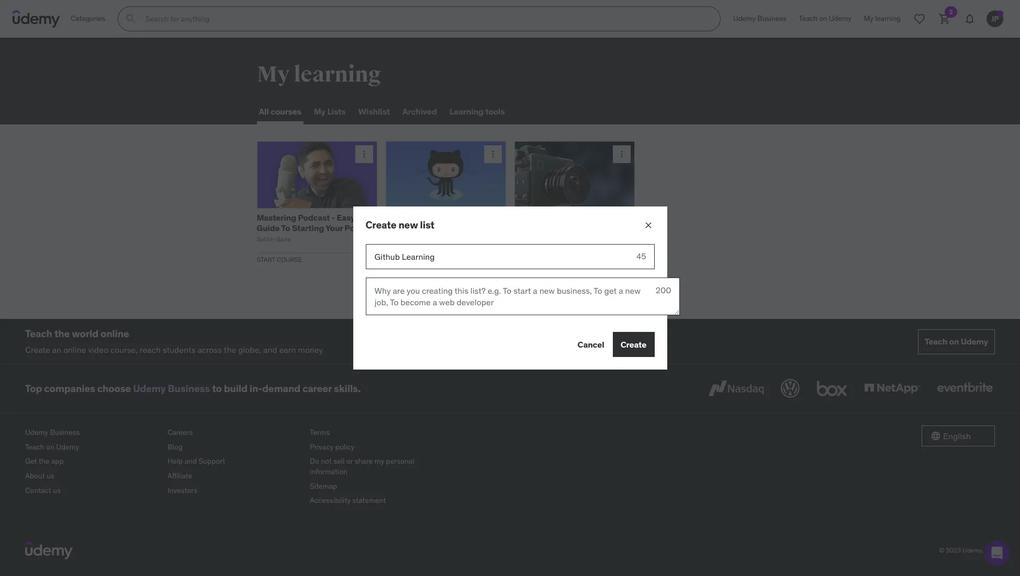 Task type: vqa. For each thing, say whether or not it's contained in the screenshot.
Create new list
yes



Task type: locate. For each thing, give the bounding box(es) containing it.
on
[[819, 14, 827, 23], [949, 337, 959, 347], [46, 443, 54, 452]]

business inside udemy business teach on udemy get the app about us contact us
[[50, 428, 80, 438]]

mastering up studio
[[514, 213, 554, 223]]

1 vertical spatial business
[[168, 383, 210, 395]]

course for git & github crash course: create a repository from scratch!
[[406, 256, 431, 264]]

1 course from the left
[[277, 256, 302, 264]]

design
[[580, 213, 607, 223]]

english
[[943, 431, 971, 442]]

start down scratch!
[[386, 256, 404, 264]]

online
[[100, 328, 129, 340], [63, 345, 86, 355]]

2 vertical spatial udemy business link
[[25, 426, 159, 441]]

on inside udemy business teach on udemy get the app about us contact us
[[46, 443, 54, 452]]

careers
[[167, 428, 193, 438]]

top
[[25, 383, 42, 395]]

sitemap link
[[310, 480, 444, 494]]

1 vertical spatial teach on udemy
[[925, 337, 988, 347]]

2 horizontal spatial teach on udemy link
[[918, 330, 995, 355]]

choose
[[97, 383, 131, 395]]

1 start course from the left
[[257, 256, 302, 264]]

in
[[593, 223, 601, 233]]

2 start course from the left
[[386, 256, 431, 264]]

us right contact
[[53, 486, 61, 495]]

create new list
[[366, 219, 434, 231]]

online right an at the left of page
[[63, 345, 86, 355]]

gaire
[[276, 235, 291, 243]]

teach the world online create an online video course, reach students across the globe, and earn money
[[25, 328, 323, 355]]

contact us link
[[25, 484, 159, 498]]

0 horizontal spatial the
[[39, 457, 49, 467]]

world
[[72, 328, 98, 340]]

1 vertical spatial teach on udemy link
[[918, 330, 995, 355]]

starting
[[292, 223, 324, 233]]

teach on udemy link
[[793, 6, 858, 31], [918, 330, 995, 355], [25, 441, 159, 455]]

1 horizontal spatial on
[[819, 14, 827, 23]]

support
[[199, 457, 225, 467]]

udemy business teach on udemy get the app about us contact us
[[25, 428, 80, 495]]

1 vertical spatial on
[[949, 337, 959, 347]]

a
[[413, 223, 418, 233]]

1 vertical spatial my
[[314, 106, 325, 117]]

0 vertical spatial the
[[54, 328, 70, 340]]

learning
[[294, 61, 381, 88]]

0 horizontal spatial business
[[50, 428, 80, 438]]

my
[[257, 61, 290, 88], [314, 106, 325, 117]]

1 horizontal spatial mastering
[[514, 213, 554, 223]]

1 mastering from the left
[[257, 213, 296, 223]]

mastering game design camera movements in arcade studio
[[514, 213, 630, 243]]

0 horizontal spatial on
[[46, 443, 54, 452]]

1 horizontal spatial course
[[406, 256, 431, 264]]

mastering inside 'mastering podcast -  easy guide to starting your podcast satish gaire'
[[257, 213, 296, 223]]

0 vertical spatial teach on udemy
[[799, 14, 851, 23]]

2 vertical spatial on
[[46, 443, 54, 452]]

1 horizontal spatial start course
[[386, 256, 431, 264]]

2 course from the left
[[406, 256, 431, 264]]

start down satish
[[257, 256, 275, 264]]

1 horizontal spatial teach on udemy
[[925, 337, 988, 347]]

cancel
[[578, 340, 604, 350]]

careers link
[[167, 426, 301, 441]]

and right help
[[185, 457, 197, 467]]

create inside button
[[621, 340, 647, 350]]

online up course,
[[100, 328, 129, 340]]

mastering podcast -  easy guide to starting your podcast link
[[257, 213, 377, 233]]

podcast
[[298, 213, 330, 223], [345, 223, 377, 233]]

0 vertical spatial and
[[263, 345, 277, 355]]

teach
[[799, 14, 818, 23], [25, 328, 52, 340], [925, 337, 947, 347], [25, 443, 44, 452]]

1 horizontal spatial teach on udemy link
[[793, 6, 858, 31]]

close modal image
[[643, 220, 653, 231]]

Name your list e.g. HTML skills text field
[[366, 244, 628, 269]]

share
[[355, 457, 373, 467]]

udemy
[[733, 14, 756, 23], [829, 14, 851, 23], [961, 337, 988, 347], [133, 383, 166, 395], [25, 428, 48, 438], [56, 443, 79, 452]]

2 vertical spatial business
[[50, 428, 80, 438]]

0 horizontal spatial start course
[[257, 256, 302, 264]]

get the app link
[[25, 455, 159, 470]]

start course down scratch!
[[386, 256, 431, 264]]

do
[[310, 457, 319, 467]]

terms privacy policy do not sell or share my personal information sitemap accessibility statement
[[310, 428, 414, 506]]

0 vertical spatial my
[[257, 61, 290, 88]]

course:
[[459, 213, 489, 223]]

2 horizontal spatial business
[[757, 14, 786, 23]]

1 horizontal spatial start
[[386, 256, 404, 264]]

0 horizontal spatial my
[[257, 61, 290, 88]]

create new list dialog
[[353, 207, 680, 370]]

0 horizontal spatial start
[[257, 256, 275, 264]]

0 vertical spatial online
[[100, 328, 129, 340]]

start course down gaire
[[257, 256, 302, 264]]

my up all courses
[[257, 61, 290, 88]]

1 horizontal spatial the
[[54, 328, 70, 340]]

or
[[346, 457, 353, 467]]

the right get
[[39, 457, 49, 467]]

1 vertical spatial us
[[53, 486, 61, 495]]

podcast right your
[[345, 223, 377, 233]]

accessibility
[[310, 496, 351, 506]]

help
[[167, 457, 183, 467]]

teach on udemy for the right the teach on udemy link
[[925, 337, 988, 347]]

-
[[332, 213, 335, 223]]

the
[[54, 328, 70, 340], [224, 345, 236, 355], [39, 457, 49, 467]]

2 horizontal spatial on
[[949, 337, 959, 347]]

0 horizontal spatial and
[[185, 457, 197, 467]]

about
[[25, 472, 45, 481]]

earn
[[279, 345, 296, 355]]

video
[[88, 345, 108, 355]]

0 horizontal spatial course
[[277, 256, 302, 264]]

0 horizontal spatial mastering
[[257, 213, 296, 223]]

policy
[[335, 443, 354, 452]]

list
[[420, 219, 434, 231]]

podcast left the -
[[298, 213, 330, 223]]

my left lists
[[314, 106, 325, 117]]

terms
[[310, 428, 330, 438]]

start course for mastering podcast -  easy guide to starting your podcast
[[257, 256, 302, 264]]

git & github crash course: create a repository from scratch!
[[386, 213, 489, 243]]

investors
[[167, 486, 197, 495]]

business for udemy business teach on udemy get the app about us contact us
[[50, 428, 80, 438]]

archived
[[402, 106, 437, 117]]

new
[[399, 219, 418, 231]]

personal
[[386, 457, 414, 467]]

udemy image
[[13, 10, 60, 28], [25, 542, 73, 560]]

and left earn
[[263, 345, 277, 355]]

1 start from the left
[[257, 256, 275, 264]]

mastering up gaire
[[257, 213, 296, 223]]

help and support link
[[167, 455, 301, 470]]

camera
[[514, 223, 544, 233]]

my
[[375, 457, 384, 467]]

the left globe,
[[224, 345, 236, 355]]

us right about on the left
[[47, 472, 54, 481]]

0 horizontal spatial online
[[63, 345, 86, 355]]

1 horizontal spatial business
[[168, 383, 210, 395]]

course
[[277, 256, 302, 264], [406, 256, 431, 264]]

course down gaire
[[277, 256, 302, 264]]

repository
[[419, 223, 462, 233]]

0 vertical spatial us
[[47, 472, 54, 481]]

©
[[939, 547, 945, 555]]

1 vertical spatial udemy image
[[25, 542, 73, 560]]

easy
[[337, 213, 355, 223]]

nasdaq image
[[706, 378, 766, 401]]

udemy business link
[[727, 6, 793, 31], [133, 383, 210, 395], [25, 426, 159, 441]]

terms link
[[310, 426, 444, 441]]

and
[[263, 345, 277, 355], [185, 457, 197, 467]]

learning
[[449, 106, 484, 117]]

start for mastering podcast -  easy guide to starting your podcast
[[257, 256, 275, 264]]

45
[[636, 251, 646, 262]]

0 vertical spatial business
[[757, 14, 786, 23]]

money
[[298, 345, 323, 355]]

2 start from the left
[[386, 256, 404, 264]]

1 vertical spatial and
[[185, 457, 197, 467]]

my for my lists
[[314, 106, 325, 117]]

0 vertical spatial on
[[819, 14, 827, 23]]

mastering inside mastering game design camera movements in arcade studio
[[514, 213, 554, 223]]

mastering podcast -  easy guide to starting your podcast satish gaire
[[257, 213, 377, 243]]

studio
[[514, 233, 540, 243]]

2 vertical spatial the
[[39, 457, 49, 467]]

box image
[[814, 378, 850, 401]]

archived link
[[400, 99, 439, 125]]

your
[[325, 223, 343, 233]]

0 horizontal spatial teach on udemy
[[799, 14, 851, 23]]

arcade
[[602, 223, 630, 233]]

2 mastering from the left
[[514, 213, 554, 223]]

build
[[224, 383, 247, 395]]

course down scratch!
[[406, 256, 431, 264]]

Why are you creating this list? e.g. To start a new business, To get a new job, To become a web developer text field
[[366, 278, 680, 316]]

1 horizontal spatial and
[[263, 345, 277, 355]]

1 horizontal spatial my
[[314, 106, 325, 117]]

0 vertical spatial udemy business link
[[727, 6, 793, 31]]

1 vertical spatial the
[[224, 345, 236, 355]]

200
[[656, 285, 671, 296]]

us
[[47, 472, 54, 481], [53, 486, 61, 495]]

about us link
[[25, 470, 159, 484]]

the up an at the left of page
[[54, 328, 70, 340]]

0 horizontal spatial teach on udemy link
[[25, 441, 159, 455]]



Task type: describe. For each thing, give the bounding box(es) containing it.
0 vertical spatial udemy image
[[13, 10, 60, 28]]

top companies choose udemy business to build in-demand career skills.
[[25, 383, 361, 395]]

0 vertical spatial teach on udemy link
[[793, 6, 858, 31]]

affiliate
[[167, 472, 192, 481]]

udemy business
[[733, 14, 786, 23]]

all
[[259, 106, 269, 117]]

and inside 'careers blog help and support affiliate investors'
[[185, 457, 197, 467]]

mastering for movements
[[514, 213, 554, 223]]

demand
[[262, 383, 300, 395]]

eventbrite image
[[935, 378, 995, 401]]

sell
[[333, 457, 345, 467]]

inc.
[[985, 547, 995, 555]]

blog link
[[167, 441, 301, 455]]

contact
[[25, 486, 51, 495]]

privacy
[[310, 443, 334, 452]]

1 vertical spatial online
[[63, 345, 86, 355]]

cancel button
[[578, 333, 604, 358]]

teach inside teach the world online create an online video course, reach students across the globe, and earn money
[[25, 328, 52, 340]]

game
[[555, 213, 578, 223]]

1 horizontal spatial online
[[100, 328, 129, 340]]

satish
[[257, 235, 274, 243]]

globe,
[[238, 345, 261, 355]]

and inside teach the world online create an online video course, reach students across the globe, and earn money
[[263, 345, 277, 355]]

mastering for guide
[[257, 213, 296, 223]]

career
[[303, 383, 332, 395]]

© 2023 udemy, inc.
[[939, 547, 995, 555]]

create button
[[613, 333, 655, 358]]

create inside teach the world online create an online video course, reach students across the globe, and earn money
[[25, 345, 50, 355]]

git & github crash course: create a repository from scratch! link
[[386, 213, 492, 243]]

guide
[[257, 223, 280, 233]]

not
[[321, 457, 332, 467]]

blog
[[167, 443, 183, 452]]

learning tools
[[449, 106, 505, 117]]

students
[[163, 345, 196, 355]]

accessibility statement link
[[310, 494, 444, 509]]

github
[[406, 213, 433, 223]]

investors link
[[167, 484, 301, 498]]

in-
[[250, 383, 262, 395]]

sitemap
[[310, 482, 337, 491]]

app
[[51, 457, 64, 467]]

course for mastering podcast -  easy guide to starting your podcast
[[277, 256, 302, 264]]

courses
[[271, 106, 301, 117]]

start course for git & github crash course: create a repository from scratch!
[[386, 256, 431, 264]]

skills.
[[334, 383, 361, 395]]

&
[[399, 213, 404, 223]]

my lists link
[[312, 99, 348, 125]]

create inside git & github crash course: create a repository from scratch!
[[386, 223, 411, 233]]

my lists
[[314, 106, 346, 117]]

reach
[[140, 345, 161, 355]]

lists
[[327, 106, 346, 117]]

statement
[[352, 496, 386, 506]]

wishlist link
[[356, 99, 392, 125]]

volkswagen image
[[779, 378, 802, 401]]

git
[[386, 213, 397, 223]]

to
[[281, 223, 290, 233]]

do not sell or share my personal information button
[[310, 455, 444, 480]]

english button
[[922, 426, 995, 447]]

2 vertical spatial teach on udemy link
[[25, 441, 159, 455]]

0 horizontal spatial podcast
[[298, 213, 330, 223]]

all courses
[[259, 106, 301, 117]]

get
[[25, 457, 37, 467]]

to
[[212, 383, 222, 395]]

careers blog help and support affiliate investors
[[167, 428, 225, 495]]

information
[[310, 467, 348, 477]]

2023
[[946, 547, 961, 555]]

the inside udemy business teach on udemy get the app about us contact us
[[39, 457, 49, 467]]

my learning
[[257, 61, 381, 88]]

an
[[52, 345, 61, 355]]

on for the right the teach on udemy link
[[949, 337, 959, 347]]

mastering game design camera movements in arcade studio link
[[514, 213, 633, 243]]

across
[[198, 345, 222, 355]]

learning tools link
[[447, 99, 507, 125]]

my for my learning
[[257, 61, 290, 88]]

1 vertical spatial udemy business link
[[133, 383, 210, 395]]

all courses link
[[257, 99, 303, 125]]

on for topmost the teach on udemy link
[[819, 14, 827, 23]]

netapp image
[[862, 378, 922, 401]]

udemy,
[[963, 547, 984, 555]]

teach on udemy for topmost the teach on udemy link
[[799, 14, 851, 23]]

2 horizontal spatial the
[[224, 345, 236, 355]]

small image
[[931, 431, 941, 442]]

affiliate link
[[167, 470, 301, 484]]

submit search image
[[125, 13, 137, 25]]

from
[[464, 223, 484, 233]]

teach inside udemy business teach on udemy get the app about us contact us
[[25, 443, 44, 452]]

wishlist
[[358, 106, 390, 117]]

start for git & github crash course: create a repository from scratch!
[[386, 256, 404, 264]]

1 horizontal spatial podcast
[[345, 223, 377, 233]]

business for udemy business
[[757, 14, 786, 23]]



